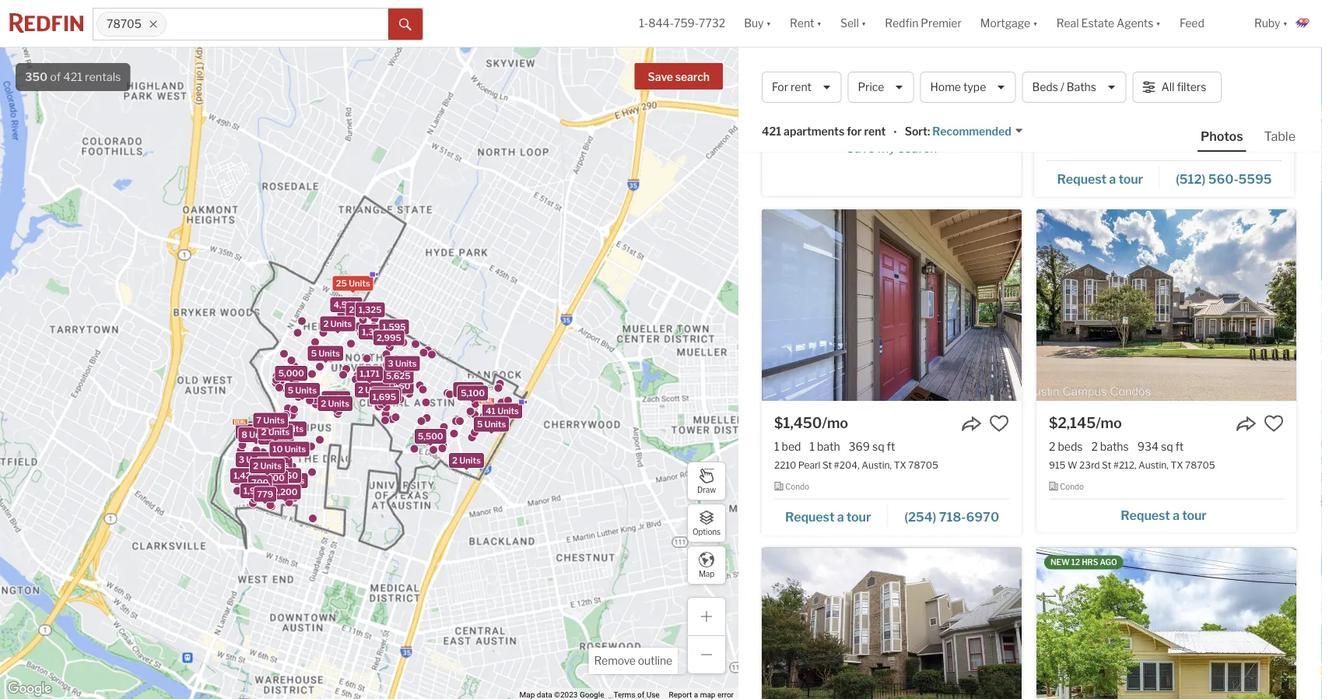 Task type: locate. For each thing, give the bounding box(es) containing it.
1 horizontal spatial condo
[[1060, 482, 1084, 491]]

$1,450 /mo
[[775, 414, 849, 431]]

1 condo from the left
[[786, 482, 810, 491]]

/mo for $2,145
[[1096, 414, 1122, 431]]

5 units down 5,000
[[288, 385, 317, 395]]

▾ right buy
[[766, 17, 771, 30]]

1 horizontal spatial ft
[[1176, 440, 1184, 453]]

austin, down 369 sq ft
[[862, 460, 892, 471]]

421 right of
[[63, 70, 82, 84]]

5 beds
[[1047, 101, 1081, 114]]

3 ▾ from the left
[[862, 17, 867, 30]]

filters
[[1177, 80, 1207, 94], [857, 100, 890, 115]]

tour down 934 sq ft
[[1183, 508, 1207, 523]]

0 horizontal spatial a
[[837, 509, 844, 525]]

0 horizontal spatial tour
[[847, 509, 871, 525]]

$4,500 /mo
[[1047, 76, 1124, 93]]

a down 4.5 baths
[[1109, 171, 1116, 186]]

0 vertical spatial rent
[[790, 17, 815, 30]]

759-
[[674, 17, 699, 30]]

3 units up '5,625' at the bottom of page
[[388, 359, 417, 369]]

sort :
[[905, 125, 930, 138]]

1 horizontal spatial sq
[[1161, 440, 1173, 453]]

1
[[775, 440, 780, 453], [810, 440, 815, 453]]

rent up updated
[[951, 63, 991, 84]]

None search field
[[166, 9, 388, 40]]

1 austin, from the left
[[862, 460, 892, 471]]

home
[[931, 80, 961, 94]]

apartments
[[784, 125, 845, 138]]

8 units
[[242, 430, 271, 440]]

save my search
[[847, 141, 937, 156]]

all
[[1162, 80, 1175, 94]]

tour down the 2210 pearl st #204, austin, tx 78705
[[847, 509, 871, 525]]

request a tour button down 915 w 23rd st #212, austin, tx 78705
[[1049, 502, 1284, 526]]

0 horizontal spatial filters
[[857, 100, 890, 115]]

1 horizontal spatial filters
[[1177, 80, 1207, 94]]

0 vertical spatial baths
[[1109, 101, 1137, 114]]

a down 915 w 23rd st #212, austin, tx 78705
[[1173, 508, 1180, 523]]

0 horizontal spatial for
[[847, 125, 862, 138]]

1 ▾ from the left
[[766, 17, 771, 30]]

st right the pearl
[[823, 460, 832, 471]]

new
[[833, 117, 857, 132]]

/mo up 4.5 baths
[[1098, 76, 1124, 93]]

1 vertical spatial 5 units
[[288, 385, 317, 395]]

2 horizontal spatial save
[[847, 141, 875, 156]]

1 vertical spatial rent
[[864, 125, 886, 138]]

1 horizontal spatial search
[[898, 141, 937, 156]]

▾ right ruby
[[1283, 17, 1288, 30]]

beds for 2 beds
[[1058, 440, 1083, 453]]

map region
[[0, 0, 792, 699]]

1 left bath
[[810, 440, 815, 453]]

1 horizontal spatial rent
[[864, 125, 886, 138]]

condo
[[786, 482, 810, 491], [1060, 482, 1084, 491]]

12
[[1072, 558, 1080, 567]]

1 horizontal spatial request
[[1057, 171, 1107, 186]]

4,500
[[334, 300, 359, 310]]

sq for $2,145 /mo
[[1161, 440, 1173, 453]]

1 horizontal spatial save
[[797, 100, 825, 115]]

78705 up (254)
[[909, 460, 939, 471]]

2 condo from the left
[[1060, 482, 1084, 491]]

ft right the 369
[[887, 440, 895, 453]]

for inside 421 apartments for rent •
[[847, 125, 862, 138]]

for
[[924, 63, 948, 84], [847, 125, 862, 138]]

2,300
[[260, 473, 285, 483]]

a down #204,
[[837, 509, 844, 525]]

redfin
[[885, 17, 919, 30]]

1 horizontal spatial 1
[[810, 440, 815, 453]]

▾ left sell
[[817, 17, 822, 30]]

915
[[1049, 460, 1066, 471]]

1 1 from the left
[[775, 440, 780, 453]]

1 horizontal spatial tour
[[1119, 171, 1143, 186]]

request down 915 w 23rd st #212, austin, tx 78705
[[1121, 508, 1171, 523]]

ft right the 934
[[1176, 440, 1184, 453]]

0 horizontal spatial search
[[675, 70, 710, 84]]

1 left bed
[[775, 440, 780, 453]]

718-
[[939, 509, 966, 525]]

(254) 718-6970 link
[[888, 502, 1010, 529]]

0 horizontal spatial ft
[[887, 440, 895, 453]]

baths up #212,
[[1101, 440, 1129, 453]]

0 horizontal spatial 1
[[775, 440, 780, 453]]

1 vertical spatial beds
[[1058, 440, 1083, 453]]

search down sort :
[[898, 141, 937, 156]]

0 horizontal spatial sq
[[873, 440, 885, 453]]

for down your
[[847, 125, 862, 138]]

▾ inside 'dropdown button'
[[1156, 17, 1161, 30]]

condo down 2210 on the right
[[786, 482, 810, 491]]

/mo for $4,500
[[1098, 76, 1124, 93]]

rent
[[791, 80, 812, 94], [864, 125, 886, 138]]

1 horizontal spatial austin,
[[1139, 460, 1169, 471]]

photo of 915 w 23rd st #111, austin, tx 78705 image
[[762, 548, 1022, 699]]

home type
[[931, 80, 986, 94]]

1,800
[[367, 384, 391, 394]]

rent right for
[[791, 80, 812, 94]]

request a tour button down #204,
[[775, 504, 888, 527]]

1 vertical spatial save
[[797, 100, 825, 115]]

3 right the 6
[[275, 424, 280, 434]]

save up when
[[797, 100, 825, 115]]

1 vertical spatial for
[[847, 125, 862, 138]]

hrs
[[1082, 558, 1099, 567]]

2 ▾ from the left
[[817, 17, 822, 30]]

save for save my search
[[847, 141, 875, 156]]

(254)
[[905, 509, 937, 525]]

beds up w
[[1058, 440, 1083, 453]]

rentals
[[85, 70, 121, 84]]

0 horizontal spatial rent
[[791, 80, 812, 94]]

1 horizontal spatial rent
[[951, 63, 991, 84]]

a for (254) 718-6970
[[837, 509, 844, 525]]

austin, down the 934
[[1139, 460, 1169, 471]]

condo down w
[[1060, 482, 1084, 491]]

request a tour button for (254) 718-6970
[[775, 504, 888, 527]]

0 vertical spatial for
[[924, 63, 948, 84]]

save down 844-
[[648, 70, 673, 84]]

78705 right #212,
[[1186, 460, 1216, 471]]

2 units
[[349, 305, 378, 315], [323, 319, 352, 329], [358, 385, 387, 395], [321, 399, 350, 409], [261, 427, 290, 437], [452, 455, 481, 465], [253, 461, 282, 471], [276, 476, 305, 486]]

4 ▾ from the left
[[1033, 17, 1038, 30]]

type
[[964, 80, 986, 94]]

ft for $1,450 /mo
[[887, 440, 895, 453]]

2 baths
[[1092, 440, 1129, 453]]

3
[[388, 359, 394, 369], [275, 424, 280, 434], [239, 455, 244, 465], [260, 460, 266, 470]]

request down house
[[1057, 171, 1107, 186]]

421 left apartments
[[762, 125, 782, 138]]

request a tour down house
[[1057, 171, 1143, 186]]

table button
[[1261, 128, 1299, 150]]

2 vertical spatial save
[[847, 141, 875, 156]]

5 units up 1,150
[[311, 348, 340, 359]]

filters inside button
[[1177, 80, 1207, 94]]

▾ right agents
[[1156, 17, 1161, 30]]

filters right all in the right of the page
[[1177, 80, 1207, 94]]

3 units up 2,300
[[260, 460, 289, 470]]

save inside "save search" "button"
[[648, 70, 673, 84]]

0 vertical spatial save
[[648, 70, 673, 84]]

2 st from the left
[[1102, 460, 1112, 471]]

save
[[648, 70, 673, 84], [797, 100, 825, 115], [847, 141, 875, 156]]

baths
[[1109, 101, 1137, 114], [1101, 440, 1129, 453]]

1 vertical spatial filters
[[857, 100, 890, 115]]

0 vertical spatial search
[[675, 70, 710, 84]]

5,000
[[278, 368, 304, 378]]

for up get on the right top of the page
[[924, 63, 948, 84]]

2 horizontal spatial request
[[1121, 508, 1171, 523]]

recommended button
[[930, 124, 1024, 139]]

1,325
[[359, 305, 382, 315]]

6 ▾ from the left
[[1283, 17, 1288, 30]]

/mo up 2 baths
[[1096, 414, 1122, 431]]

5,100
[[457, 385, 481, 395], [461, 388, 485, 398]]

tx down 934 sq ft
[[1171, 460, 1184, 471]]

for for apartments
[[924, 63, 948, 84]]

5595
[[1239, 171, 1272, 186]]

baths right the "4.5"
[[1109, 101, 1137, 114]]

0 horizontal spatial rent
[[790, 17, 815, 30]]

0 horizontal spatial condo
[[786, 482, 810, 491]]

421 inside 421 apartments for rent •
[[762, 125, 782, 138]]

1 horizontal spatial tx
[[1171, 460, 1184, 471]]

rent left •
[[864, 125, 886, 138]]

photo of 2210 pearl st #204, austin, tx 78705 image
[[762, 209, 1022, 401]]

the
[[920, 117, 939, 132]]

sq right the 369
[[873, 440, 885, 453]]

0 horizontal spatial st
[[823, 460, 832, 471]]

0 horizontal spatial save
[[648, 70, 673, 84]]

baths
[[1067, 80, 1097, 94]]

filters up 'homes'
[[857, 100, 890, 115]]

request a tour button down house
[[1047, 166, 1160, 189]]

2 horizontal spatial ft
[[1192, 101, 1200, 114]]

rent ▾ button
[[781, 0, 831, 47]]

1,171
[[360, 369, 380, 379]]

my
[[878, 141, 896, 156]]

save for save your filters and get updated when new homes hit the market.
[[797, 100, 825, 115]]

price button
[[848, 72, 914, 103]]

austin,
[[862, 460, 892, 471], [1139, 460, 1169, 471]]

10
[[273, 444, 283, 454]]

rent inside for rent button
[[791, 80, 812, 94]]

a
[[1109, 171, 1116, 186], [1173, 508, 1180, 523], [837, 509, 844, 525]]

0 vertical spatial rent
[[791, 80, 812, 94]]

/
[[1061, 80, 1065, 94]]

5 units down 41
[[477, 419, 506, 429]]

25 units
[[336, 278, 370, 288]]

:
[[928, 125, 930, 138]]

3 up 2,300
[[260, 460, 266, 470]]

3 up 1,425
[[239, 455, 244, 465]]

779
[[257, 489, 273, 499]]

mortgage ▾
[[981, 17, 1038, 30]]

1,425
[[234, 470, 257, 480]]

baths for 2 baths
[[1101, 440, 1129, 453]]

save left my
[[847, 141, 875, 156]]

request a tour down #204,
[[785, 509, 871, 525]]

2,200
[[273, 487, 298, 497]]

3 up '5,625' at the bottom of page
[[388, 359, 394, 369]]

1 vertical spatial baths
[[1101, 440, 1129, 453]]

ft down all filters
[[1192, 101, 1200, 114]]

6 units
[[262, 432, 291, 442]]

all filters
[[1162, 80, 1207, 94]]

st right 23rd
[[1102, 460, 1112, 471]]

request a tour for (254) 718-6970
[[785, 509, 871, 525]]

save search
[[648, 70, 710, 84]]

save search button
[[635, 63, 723, 90]]

560-
[[1209, 171, 1239, 186]]

78705 down rent ▾ button
[[762, 63, 818, 84]]

sq down all filters
[[1177, 101, 1189, 114]]

request down the pearl
[[785, 509, 835, 525]]

remove 78705 image
[[149, 19, 158, 29]]

2 1 from the left
[[810, 440, 815, 453]]

condo for $2,145
[[1060, 482, 1084, 491]]

5 ▾ from the left
[[1156, 17, 1161, 30]]

tour
[[1119, 171, 1143, 186], [1183, 508, 1207, 523], [847, 509, 871, 525]]

beds down beds / baths
[[1056, 101, 1081, 114]]

8
[[242, 430, 247, 440]]

rent right buy ▾
[[790, 17, 815, 30]]

1 horizontal spatial st
[[1102, 460, 1112, 471]]

sq right the 934
[[1161, 440, 1173, 453]]

hit
[[902, 117, 917, 132]]

rent inside dropdown button
[[790, 17, 815, 30]]

tour left (512)
[[1119, 171, 1143, 186]]

1 vertical spatial 421
[[762, 125, 782, 138]]

1 st from the left
[[823, 460, 832, 471]]

0 vertical spatial filters
[[1177, 80, 1207, 94]]

0 horizontal spatial tx
[[894, 460, 907, 471]]

st
[[823, 460, 832, 471], [1102, 460, 1112, 471]]

feed
[[1180, 17, 1205, 30]]

save inside save your filters and get updated when new homes hit the market.
[[797, 100, 825, 115]]

sell ▾ button
[[841, 0, 867, 47]]

1,150
[[325, 393, 347, 404]]

/mo up bath
[[822, 414, 849, 431]]

1 horizontal spatial for
[[924, 63, 948, 84]]

0 horizontal spatial request
[[785, 509, 835, 525]]

▾ right mortgage
[[1033, 17, 1038, 30]]

search down 759-
[[675, 70, 710, 84]]

▾ right sell
[[862, 17, 867, 30]]

beds
[[1056, 101, 1081, 114], [1058, 440, 1083, 453]]

draw button
[[687, 462, 726, 501]]

mortgage
[[981, 17, 1031, 30]]

0 vertical spatial beds
[[1056, 101, 1081, 114]]

when
[[798, 117, 830, 132]]

0 vertical spatial 421
[[63, 70, 82, 84]]

1 horizontal spatial 421
[[762, 125, 782, 138]]

1 tx from the left
[[894, 460, 907, 471]]

▾ for sell ▾
[[862, 17, 867, 30]]

tx down 369 sq ft
[[894, 460, 907, 471]]

23rd
[[1080, 460, 1100, 471]]

0 horizontal spatial austin,
[[862, 460, 892, 471]]

1 horizontal spatial a
[[1109, 171, 1116, 186]]

2210
[[775, 460, 796, 471]]

user photo image
[[1295, 14, 1313, 33]]

tx
[[894, 460, 907, 471], [1171, 460, 1184, 471]]

buy
[[744, 17, 764, 30]]

1,350
[[362, 327, 386, 337]]



Task type: describe. For each thing, give the bounding box(es) containing it.
estate
[[1082, 17, 1115, 30]]

premier
[[921, 17, 962, 30]]

78705 left remove 78705 icon
[[107, 17, 142, 31]]

homes
[[860, 117, 899, 132]]

ago
[[1100, 558, 1118, 567]]

mortgage ▾ button
[[981, 0, 1038, 47]]

$4,500
[[1047, 76, 1098, 93]]

1 bed
[[775, 440, 801, 453]]

photo of 609 w 37th st, austin, tx 78705 image
[[1035, 0, 1295, 62]]

2,995
[[377, 333, 401, 343]]

369 sq ft
[[849, 440, 895, 453]]

buy ▾ button
[[744, 0, 771, 47]]

3 units up 10 units
[[275, 424, 304, 434]]

favorite button checkbox
[[1264, 413, 1284, 433]]

▾ for rent ▾
[[817, 17, 822, 30]]

#204,
[[834, 460, 860, 471]]

sq for $1,450 /mo
[[873, 440, 885, 453]]

map
[[699, 569, 715, 579]]

▾ for mortgage ▾
[[1033, 17, 1038, 30]]

market.
[[942, 117, 986, 132]]

request a tour button for (512) 560-5595
[[1047, 166, 1160, 189]]

2,572 sq ft
[[1146, 101, 1200, 114]]

favorite button image
[[989, 413, 1010, 433]]

2,572
[[1146, 101, 1175, 114]]

w
[[1068, 460, 1078, 471]]

home type button
[[920, 72, 1016, 103]]

pearl
[[798, 460, 821, 471]]

a favorited home image
[[814, 0, 970, 66]]

beds / baths
[[1033, 80, 1097, 94]]

for rent button
[[762, 72, 842, 103]]

7 units
[[256, 415, 285, 425]]

request a tour down 915 w 23rd st #212, austin, tx 78705
[[1121, 508, 1207, 523]]

rent ▾ button
[[790, 0, 822, 47]]

condo for $1,450
[[786, 482, 810, 491]]

3,200
[[247, 481, 272, 491]]

bath
[[817, 440, 840, 453]]

photo of 915 w 23rd st #212, austin, tx 78705 image
[[1037, 209, 1297, 401]]

4.5
[[1090, 101, 1106, 114]]

agents
[[1117, 17, 1154, 30]]

2 vertical spatial 5 units
[[477, 419, 506, 429]]

3 units up 1,425
[[239, 455, 268, 465]]

search inside "button"
[[675, 70, 710, 84]]

2 austin, from the left
[[1139, 460, 1169, 471]]

41 units
[[486, 406, 519, 416]]

buy ▾
[[744, 17, 771, 30]]

updated
[[939, 100, 988, 115]]

350
[[25, 70, 48, 84]]

table
[[1265, 128, 1296, 144]]

2,150
[[275, 471, 298, 481]]

$2,145 /mo
[[1049, 414, 1122, 431]]

rent inside 421 apartments for rent •
[[864, 125, 886, 138]]

6
[[262, 432, 267, 442]]

0 horizontal spatial 421
[[63, 70, 82, 84]]

for
[[772, 80, 789, 94]]

favorite button image
[[1264, 413, 1284, 433]]

0 vertical spatial 5 units
[[311, 348, 340, 359]]

a for (512) 560-5595
[[1109, 171, 1116, 186]]

▾ for buy ▾
[[766, 17, 771, 30]]

•
[[894, 126, 897, 139]]

request for (512) 560-5595
[[1057, 171, 1107, 186]]

ruby
[[1255, 17, 1281, 30]]

photo of 804 w 28th 1/2 st, austin, tx 78705 image
[[1037, 548, 1297, 699]]

2 tx from the left
[[1171, 460, 1184, 471]]

1 vertical spatial rent
[[951, 63, 991, 84]]

draw
[[697, 485, 716, 494]]

25
[[336, 278, 347, 288]]

remove outline button
[[589, 648, 678, 674]]

1-
[[639, 17, 649, 30]]

bed
[[782, 440, 801, 453]]

ft for $2,145 /mo
[[1176, 440, 1184, 453]]

new 12 hrs ago
[[1051, 558, 1118, 567]]

submit search image
[[399, 18, 412, 31]]

844-
[[649, 17, 674, 30]]

recommended
[[933, 125, 1012, 138]]

redfin premier
[[885, 17, 962, 30]]

369
[[849, 440, 870, 453]]

1 bath
[[810, 440, 840, 453]]

request for (254) 718-6970
[[785, 509, 835, 525]]

$1,450
[[775, 414, 822, 431]]

1 for 1 bed
[[775, 440, 780, 453]]

filters inside save your filters and get updated when new homes hit the market.
[[857, 100, 890, 115]]

real
[[1057, 17, 1079, 30]]

2 horizontal spatial a
[[1173, 508, 1180, 523]]

real estate agents ▾ button
[[1048, 0, 1171, 47]]

favorite button checkbox
[[989, 413, 1010, 433]]

options button
[[687, 504, 726, 543]]

feed button
[[1171, 0, 1245, 47]]

map button
[[687, 546, 726, 585]]

redfin premier button
[[876, 0, 971, 47]]

save for save search
[[648, 70, 673, 84]]

6970
[[966, 509, 1000, 525]]

934 sq ft
[[1138, 440, 1184, 453]]

house
[[1058, 143, 1081, 153]]

for rent
[[772, 80, 812, 94]]

apartments
[[822, 63, 921, 84]]

google image
[[4, 679, 55, 699]]

1-844-759-7732 link
[[639, 17, 726, 30]]

remove outline
[[594, 654, 673, 667]]

for for apartments
[[847, 125, 862, 138]]

get
[[917, 100, 937, 115]]

options
[[693, 527, 721, 537]]

421 apartments for rent •
[[762, 125, 897, 139]]

baths for 4.5 baths
[[1109, 101, 1137, 114]]

tour for (254) 718-6970
[[847, 509, 871, 525]]

1,165
[[267, 479, 289, 489]]

price
[[858, 80, 885, 94]]

7
[[256, 415, 262, 425]]

1,450
[[269, 465, 293, 476]]

/mo for $1,450
[[822, 414, 849, 431]]

1 vertical spatial search
[[898, 141, 937, 156]]

request a tour for (512) 560-5595
[[1057, 171, 1143, 186]]

sort
[[905, 125, 928, 138]]

1 for 1 bath
[[810, 440, 815, 453]]

new
[[1051, 558, 1070, 567]]

4.5 baths
[[1090, 101, 1137, 114]]

(512) 560-5595 link
[[1160, 164, 1282, 191]]

1,975
[[244, 486, 267, 496]]

▾ for ruby ▾
[[1283, 17, 1288, 30]]

beds for 5 beds
[[1056, 101, 1081, 114]]

tour for (512) 560-5595
[[1119, 171, 1143, 186]]

outline
[[638, 654, 673, 667]]

2 horizontal spatial sq
[[1177, 101, 1189, 114]]

buy ▾ button
[[735, 0, 781, 47]]

2 horizontal spatial tour
[[1183, 508, 1207, 523]]

$2,145
[[1049, 414, 1096, 431]]

of
[[50, 70, 61, 84]]



Task type: vqa. For each thing, say whether or not it's contained in the screenshot.
for for apartments
yes



